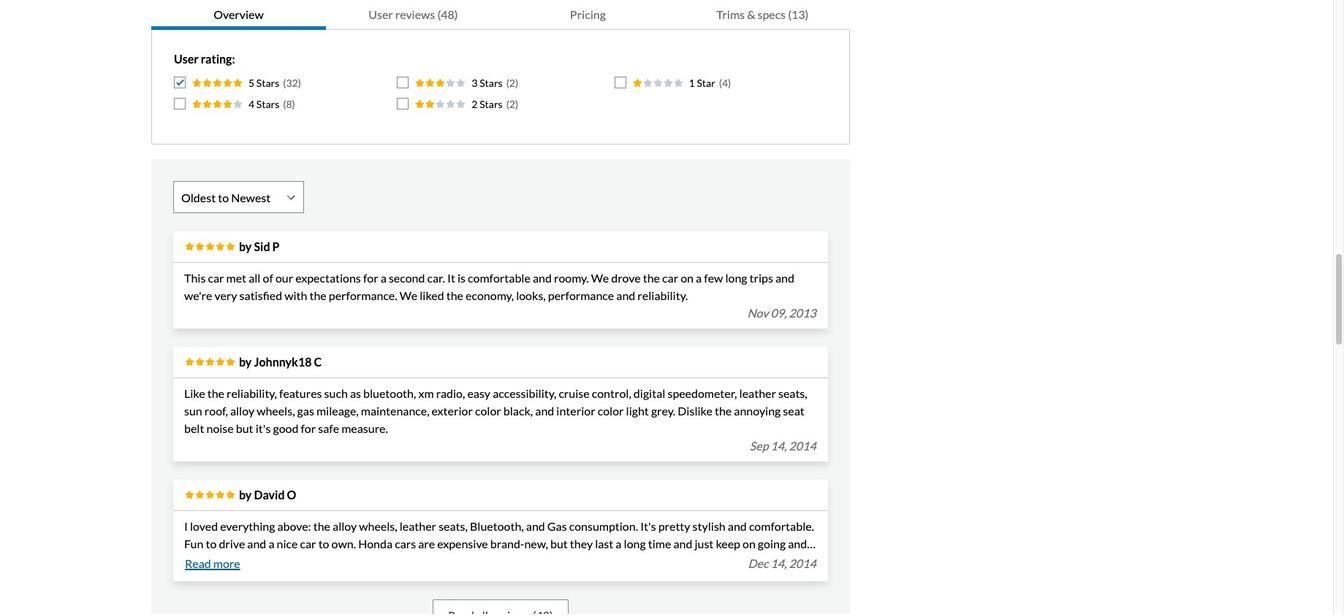 Task type: vqa. For each thing, say whether or not it's contained in the screenshot.
14 days at this dealership 51 days on CarGurus · 3 saves
no



Task type: locate. For each thing, give the bounding box(es) containing it.
and
[[533, 271, 552, 285], [776, 271, 795, 285], [616, 289, 635, 303], [535, 404, 554, 418], [526, 520, 545, 534], [728, 520, 747, 534], [247, 537, 266, 551], [674, 537, 693, 551], [788, 537, 807, 551], [360, 555, 378, 569], [563, 555, 582, 569]]

are right cars
[[418, 537, 435, 551]]

0 horizontal spatial user
[[174, 52, 199, 66]]

by left sid
[[239, 240, 252, 254]]

easy
[[467, 387, 491, 401]]

1 horizontal spatial color
[[598, 404, 624, 418]]

wheels, up good
[[257, 404, 295, 418]]

seats, inside like the reliability, features such as bluetooth, xm radio, easy accessibility, cruise control, digital speedometer, leather seats, sun roof, alloy wheels, gas mileage, maintenance, exterior color black, and interior color light grey.  dislike the annoying seat belt noise but it's good for safe measure. sep 14, 2014
[[778, 387, 808, 401]]

1
[[689, 77, 695, 89]]

acura
[[501, 555, 531, 569]]

have
[[430, 555, 455, 569]]

economy,
[[466, 289, 514, 303]]

0 horizontal spatial color
[[475, 404, 501, 418]]

car up reliability.
[[662, 271, 678, 285]]

0 horizontal spatial leather
[[400, 520, 436, 534]]

car right nice
[[300, 537, 316, 551]]

5 stars ( 32 )
[[249, 77, 301, 89]]

5 right gets
[[260, 572, 267, 586]]

1 14, from the top
[[771, 439, 787, 453]]

read more
[[185, 557, 240, 571]]

drive
[[219, 537, 245, 551]]

leather
[[739, 387, 776, 401], [400, 520, 436, 534]]

1 vertical spatial for
[[301, 422, 316, 436]]

pricing tab
[[501, 0, 675, 30]]

) for 3 stars ( 2 )
[[515, 77, 518, 89]]

for up the performance.
[[363, 271, 378, 285]]

pricing
[[570, 7, 606, 21]]

2 by from the top
[[239, 355, 252, 369]]

car up very
[[208, 271, 224, 285]]

seats, up the expensive
[[439, 520, 468, 534]]

14, right dec
[[771, 557, 787, 571]]

stylish
[[693, 520, 726, 534]]

a right last
[[616, 537, 622, 551]]

car
[[208, 271, 224, 285], [662, 271, 678, 285], [300, 537, 316, 551]]

long down it's
[[624, 537, 646, 551]]

the right above:
[[313, 520, 330, 534]]

trips
[[750, 271, 773, 285]]

alloy up own.
[[333, 520, 357, 534]]

) for 2 stars ( 2 )
[[515, 98, 518, 110]]

alloy down reliability, on the left bottom
[[230, 404, 254, 418]]

gas
[[547, 520, 567, 534]]

1 horizontal spatial we
[[591, 271, 609, 285]]

( right the star
[[719, 77, 722, 89]]

comfortable
[[468, 271, 531, 285]]

user left rating:
[[174, 52, 199, 66]]

to right fun
[[206, 537, 217, 551]]

to left own.
[[318, 537, 329, 551]]

1 vertical spatial i
[[217, 555, 221, 569]]

1 vertical spatial user
[[174, 52, 199, 66]]

like
[[184, 387, 205, 401]]

dec 14, 2014
[[748, 557, 816, 571]]

long right few
[[725, 271, 747, 285]]

a right had
[[244, 555, 250, 569]]

0 vertical spatial wheels,
[[257, 404, 295, 418]]

1 2014 from the top
[[789, 439, 816, 453]]

user rating:
[[174, 52, 235, 66]]

1 horizontal spatial leather
[[739, 387, 776, 401]]

by johnnyk18 c
[[239, 355, 322, 369]]

we up performance
[[591, 271, 609, 285]]

o
[[287, 488, 296, 502]]

0 vertical spatial 2014
[[789, 439, 816, 453]]

1 by from the top
[[239, 240, 252, 254]]

2 color from the left
[[598, 404, 624, 418]]

but down gas
[[550, 537, 568, 551]]

pretty
[[658, 520, 690, 534]]

0 vertical spatial on
[[681, 271, 694, 285]]

1 vertical spatial 4
[[249, 98, 254, 110]]

1996
[[252, 555, 279, 569]]

1 horizontal spatial on
[[743, 537, 756, 551]]

0 vertical spatial but
[[236, 422, 253, 436]]

1 horizontal spatial wheels,
[[359, 520, 397, 534]]

0 vertical spatial user
[[369, 7, 393, 21]]

1 horizontal spatial seats,
[[778, 387, 808, 401]]

stars left "8"
[[256, 98, 279, 110]]

reviews
[[395, 7, 435, 21]]

for inside like the reliability, features such as bluetooth, xm radio, easy accessibility, cruise control, digital speedometer, leather seats, sun roof, alloy wheels, gas mileage, maintenance, exterior color black, and interior color light grey.  dislike the annoying seat belt noise but it's good for safe measure. sep 14, 2014
[[301, 422, 316, 436]]

0 horizontal spatial but
[[236, 422, 253, 436]]

stars for 4 stars
[[256, 98, 279, 110]]

0 vertical spatial 4
[[722, 77, 728, 89]]

tab list
[[151, 0, 850, 30]]

1 horizontal spatial but
[[550, 537, 568, 551]]

user for user reviews (48)
[[369, 7, 393, 21]]

0 vertical spatial we
[[591, 271, 609, 285]]

for
[[363, 271, 378, 285], [301, 422, 316, 436]]

the down the speedometer,
[[715, 404, 732, 418]]

1 horizontal spatial are
[[725, 555, 742, 569]]

accord,
[[318, 555, 357, 569]]

) for 5 stars ( 32 )
[[298, 77, 301, 89]]

1 vertical spatial on
[[743, 537, 756, 551]]

honda down last
[[613, 555, 648, 569]]

(48)
[[437, 7, 458, 21]]

4 down 5 stars ( 32 )
[[249, 98, 254, 110]]

comment alt edit image
[[742, 0, 753, 9]]

( down 3 stars ( 2 )
[[506, 98, 509, 110]]

1 vertical spatial 2014
[[789, 557, 816, 571]]

1 vertical spatial seats,
[[439, 520, 468, 534]]

c
[[314, 355, 322, 369]]

the
[[643, 271, 660, 285], [310, 289, 327, 303], [446, 289, 463, 303], [207, 387, 224, 401], [715, 404, 732, 418], [313, 520, 330, 534]]

dislike
[[678, 404, 713, 418]]

1 vertical spatial we
[[400, 289, 418, 303]]

the up "roof,"
[[207, 387, 224, 401]]

2014 down seat
[[789, 439, 816, 453]]

0 vertical spatial alloy
[[230, 404, 254, 418]]

satisfied
[[239, 289, 282, 303]]

( for 5 stars
[[283, 77, 286, 89]]

of
[[263, 271, 273, 285]]

14, inside like the reliability, features such as bluetooth, xm radio, easy accessibility, cruise control, digital speedometer, leather seats, sun roof, alloy wheels, gas mileage, maintenance, exterior color black, and interior color light grey.  dislike the annoying seat belt noise but it's good for safe measure. sep 14, 2014
[[771, 439, 787, 453]]

stars
[[256, 77, 279, 89], [480, 77, 503, 89], [256, 98, 279, 110], [480, 98, 503, 110]]

on up the great
[[743, 537, 756, 551]]

stars up 4 stars ( 8 )
[[256, 77, 279, 89]]

0 vertical spatial 14,
[[771, 439, 787, 453]]

by
[[239, 240, 252, 254], [239, 355, 252, 369], [239, 488, 252, 502]]

1 vertical spatial by
[[239, 355, 252, 369]]

few
[[704, 271, 723, 285]]

color
[[475, 404, 501, 418], [598, 404, 624, 418]]

are down keep
[[725, 555, 742, 569]]

1 horizontal spatial long
[[725, 271, 747, 285]]

0 horizontal spatial on
[[681, 271, 694, 285]]

specs
[[758, 7, 786, 21]]

0 vertical spatial i
[[184, 520, 188, 534]]

0 vertical spatial by
[[239, 240, 252, 254]]

1 vertical spatial 14,
[[771, 557, 787, 571]]

1 horizontal spatial user
[[369, 7, 393, 21]]

by sid p
[[239, 240, 280, 254]]

honda down nice
[[282, 555, 316, 569]]

for inside "this car met all of our expectations for a second car.  it is comfortable and roomy.  we drove the car on a few long trips and we're very satisfied with the performance.  we liked the economy, looks, performance and reliability. nov 09, 2013"
[[363, 271, 378, 285]]

i
[[184, 520, 188, 534], [217, 555, 221, 569]]

2014 down comfortable.
[[789, 557, 816, 571]]

but left it's
[[236, 422, 253, 436]]

everything
[[220, 520, 275, 534]]

user
[[369, 7, 393, 21], [174, 52, 199, 66]]

)
[[298, 77, 301, 89], [515, 77, 518, 89], [728, 77, 731, 89], [292, 98, 295, 110], [515, 98, 518, 110]]

leather up "annoying"
[[739, 387, 776, 401]]

it's
[[256, 422, 271, 436]]

seats,
[[778, 387, 808, 401], [439, 520, 468, 534]]

1 color from the left
[[475, 404, 501, 418]]

wheels,
[[257, 404, 295, 418], [359, 520, 397, 534]]

david
[[254, 488, 285, 502]]

14, right the sep
[[771, 439, 787, 453]]

3 by from the top
[[239, 488, 252, 502]]

we down second
[[400, 289, 418, 303]]

2 horizontal spatial honda
[[613, 555, 648, 569]]

johnnyk18
[[254, 355, 312, 369]]

2014 inside like the reliability, features such as bluetooth, xm radio, easy accessibility, cruise control, digital speedometer, leather seats, sun roof, alloy wheels, gas mileage, maintenance, exterior color black, and interior color light grey.  dislike the annoying seat belt noise but it's good for safe measure. sep 14, 2014
[[789, 439, 816, 453]]

the down the "expectations"
[[310, 289, 327, 303]]

4 right the star
[[722, 77, 728, 89]]

it
[[227, 572, 234, 586]]

0 vertical spatial for
[[363, 271, 378, 285]]

i left had
[[217, 555, 221, 569]]

0 horizontal spatial wheels,
[[257, 404, 295, 418]]

1 vertical spatial but
[[550, 537, 568, 551]]

an
[[457, 555, 469, 569]]

and right trips
[[776, 271, 795, 285]]

for down gas
[[301, 422, 316, 436]]

we
[[591, 271, 609, 285], [400, 289, 418, 303]]

2 vertical spatial by
[[239, 488, 252, 502]]

this car met all of our expectations for a second car.  it is comfortable and roomy.  we drove the car on a few long trips and we're very satisfied with the performance.  we liked the economy, looks, performance and reliability. nov 09, 2013
[[184, 271, 816, 320]]

14,
[[771, 439, 787, 453], [771, 557, 787, 571]]

1 horizontal spatial 4
[[722, 77, 728, 89]]

0 horizontal spatial to
[[206, 537, 217, 551]]

( up "8"
[[283, 77, 286, 89]]

honda left cars
[[358, 537, 393, 551]]

cruise
[[559, 387, 590, 401]]

1 horizontal spatial 5
[[260, 572, 267, 586]]

wheels, up cars
[[359, 520, 397, 534]]

speedometer,
[[668, 387, 737, 401]]

0 vertical spatial leather
[[739, 387, 776, 401]]

and down drove
[[616, 289, 635, 303]]

0 horizontal spatial for
[[301, 422, 316, 436]]

all
[[249, 271, 261, 285]]

we're
[[184, 289, 212, 303]]

2 down 3 stars ( 2 )
[[509, 98, 515, 110]]

leather up cars
[[400, 520, 436, 534]]

0 horizontal spatial car
[[208, 271, 224, 285]]

2 2014 from the top
[[789, 557, 816, 571]]

color down control,
[[598, 404, 624, 418]]

stars down 3 stars ( 2 )
[[480, 98, 503, 110]]

on left few
[[681, 271, 694, 285]]

more
[[213, 557, 240, 571]]

by left david
[[239, 488, 252, 502]]

1 horizontal spatial i
[[217, 555, 221, 569]]

5
[[249, 77, 254, 89], [260, 572, 267, 586]]

2 for 2 stars ( 2 )
[[509, 98, 515, 110]]

( for 1 star
[[719, 77, 722, 89]]

color down easy in the bottom of the page
[[475, 404, 501, 418]]

i left loved
[[184, 520, 188, 534]]

seats, up seat
[[778, 387, 808, 401]]

user inside tab
[[369, 7, 393, 21]]

5 up 4 stars ( 8 )
[[249, 77, 254, 89]]

0 horizontal spatial long
[[624, 537, 646, 551]]

0 horizontal spatial seats,
[[439, 520, 468, 534]]

on inside i loved everything above: the alloy wheels, leather seats, bluetooth, and gas consumption. it's pretty stylish and comfortable. fun to drive and a nice car to own. honda cars are expensive brand-new, but they last a long time and just keep on going and going. i had a 1996 honda accord, and currently have an 2003 acura mdx and 2010 honda odyssey. they are great cars. overall, it gets 5 stars!
[[743, 537, 756, 551]]

( up 2 stars ( 2 )
[[506, 77, 509, 89]]

tab list containing overview
[[151, 0, 850, 30]]

1 horizontal spatial car
[[300, 537, 316, 551]]

0 vertical spatial are
[[418, 537, 435, 551]]

but
[[236, 422, 253, 436], [550, 537, 568, 551]]

stars!
[[269, 572, 298, 586]]

1 horizontal spatial alloy
[[333, 520, 357, 534]]

0 horizontal spatial alloy
[[230, 404, 254, 418]]

the inside i loved everything above: the alloy wheels, leather seats, bluetooth, and gas consumption. it's pretty stylish and comfortable. fun to drive and a nice car to own. honda cars are expensive brand-new, but they last a long time and just keep on going and going. i had a 1996 honda accord, and currently have an 2003 acura mdx and 2010 honda odyssey. they are great cars. overall, it gets 5 stars!
[[313, 520, 330, 534]]

0 horizontal spatial i
[[184, 520, 188, 534]]

1 vertical spatial 5
[[260, 572, 267, 586]]

black,
[[504, 404, 533, 418]]

alloy
[[230, 404, 254, 418], [333, 520, 357, 534]]

1 vertical spatial wheels,
[[359, 520, 397, 534]]

2 horizontal spatial car
[[662, 271, 678, 285]]

stars right 3
[[480, 77, 503, 89]]

reliability,
[[227, 387, 277, 401]]

and right black,
[[535, 404, 554, 418]]

and up new,
[[526, 520, 545, 534]]

above:
[[277, 520, 311, 534]]

0 vertical spatial long
[[725, 271, 747, 285]]

and down they
[[563, 555, 582, 569]]

0 vertical spatial seats,
[[778, 387, 808, 401]]

( down 32
[[283, 98, 286, 110]]

1 horizontal spatial for
[[363, 271, 378, 285]]

on inside "this car met all of our expectations for a second car.  it is comfortable and roomy.  we drove the car on a few long trips and we're very satisfied with the performance.  we liked the economy, looks, performance and reliability. nov 09, 2013"
[[681, 271, 694, 285]]

1 horizontal spatial to
[[318, 537, 329, 551]]

2
[[509, 77, 515, 89], [472, 98, 478, 110], [509, 98, 515, 110]]

by up reliability, on the left bottom
[[239, 355, 252, 369]]

2 up 2 stars ( 2 )
[[509, 77, 515, 89]]

user left reviews
[[369, 7, 393, 21]]

overview tab
[[151, 0, 326, 30]]

5 inside i loved everything above: the alloy wheels, leather seats, bluetooth, and gas consumption. it's pretty stylish and comfortable. fun to drive and a nice car to own. honda cars are expensive brand-new, but they last a long time and just keep on going and going. i had a 1996 honda accord, and currently have an 2003 acura mdx and 2010 honda odyssey. they are great cars. overall, it gets 5 stars!
[[260, 572, 267, 586]]

met
[[226, 271, 246, 285]]

they
[[698, 555, 723, 569]]

1 vertical spatial alloy
[[333, 520, 357, 534]]

good
[[273, 422, 299, 436]]

1 vertical spatial long
[[624, 537, 646, 551]]

0 vertical spatial 5
[[249, 77, 254, 89]]

1 vertical spatial leather
[[400, 520, 436, 534]]

nov
[[747, 306, 769, 320]]

4 stars ( 8 )
[[249, 98, 295, 110]]

own.
[[332, 537, 356, 551]]



Task type: describe. For each thing, give the bounding box(es) containing it.
it's
[[640, 520, 656, 534]]

overall,
[[184, 572, 224, 586]]

going
[[758, 537, 786, 551]]

&
[[747, 7, 755, 21]]

seats, inside i loved everything above: the alloy wheels, leather seats, bluetooth, and gas consumption. it's pretty stylish and comfortable. fun to drive and a nice car to own. honda cars are expensive brand-new, but they last a long time and just keep on going and going. i had a 1996 honda accord, and currently have an 2003 acura mdx and 2010 honda odyssey. they are great cars. overall, it gets 5 stars!
[[439, 520, 468, 534]]

1 horizontal spatial honda
[[358, 537, 393, 551]]

(13)
[[788, 7, 809, 21]]

rating:
[[201, 52, 235, 66]]

cars.
[[774, 555, 798, 569]]

2 stars ( 2 )
[[472, 98, 518, 110]]

bluetooth,
[[470, 520, 524, 534]]

wheels, inside like the reliability, features such as bluetooth, xm radio, easy accessibility, cruise control, digital speedometer, leather seats, sun roof, alloy wheels, gas mileage, maintenance, exterior color black, and interior color light grey.  dislike the annoying seat belt noise but it's good for safe measure. sep 14, 2014
[[257, 404, 295, 418]]

is
[[458, 271, 466, 285]]

2 to from the left
[[318, 537, 329, 551]]

leather inside like the reliability, features such as bluetooth, xm radio, easy accessibility, cruise control, digital speedometer, leather seats, sun roof, alloy wheels, gas mileage, maintenance, exterior color black, and interior color light grey.  dislike the annoying seat belt noise but it's good for safe measure. sep 14, 2014
[[739, 387, 776, 401]]

2 for 3 stars ( 2 )
[[509, 77, 515, 89]]

stars for 2 stars
[[480, 98, 503, 110]]

second
[[389, 271, 425, 285]]

0 horizontal spatial 5
[[249, 77, 254, 89]]

like the reliability, features such as bluetooth, xm radio, easy accessibility, cruise control, digital speedometer, leather seats, sun roof, alloy wheels, gas mileage, maintenance, exterior color black, and interior color light grey.  dislike the annoying seat belt noise but it's good for safe measure. sep 14, 2014
[[184, 387, 816, 453]]

alloy inside like the reliability, features such as bluetooth, xm radio, easy accessibility, cruise control, digital speedometer, leather seats, sun roof, alloy wheels, gas mileage, maintenance, exterior color black, and interior color light grey.  dislike the annoying seat belt noise but it's good for safe measure. sep 14, 2014
[[230, 404, 254, 418]]

stars for 5 stars
[[256, 77, 279, 89]]

3
[[472, 77, 478, 89]]

1 vertical spatial are
[[725, 555, 742, 569]]

i loved everything above: the alloy wheels, leather seats, bluetooth, and gas consumption. it's pretty stylish and comfortable. fun to drive and a nice car to own. honda cars are expensive brand-new, but they last a long time and just keep on going and going. i had a 1996 honda accord, and currently have an 2003 acura mdx and 2010 honda odyssey. they are great cars. overall, it gets 5 stars!
[[184, 520, 814, 586]]

and up "1996"
[[247, 537, 266, 551]]

brand-
[[490, 537, 524, 551]]

car.
[[427, 271, 445, 285]]

seat
[[783, 404, 805, 418]]

( for 2 stars
[[506, 98, 509, 110]]

user reviews (48) tab
[[326, 0, 501, 30]]

interior
[[557, 404, 595, 418]]

annoying
[[734, 404, 781, 418]]

( for 3 stars
[[506, 77, 509, 89]]

odyssey.
[[650, 555, 696, 569]]

) for 1 star ( 4 )
[[728, 77, 731, 89]]

it
[[447, 271, 455, 285]]

and up cars.
[[788, 537, 807, 551]]

star
[[697, 77, 716, 89]]

0 horizontal spatial honda
[[282, 555, 316, 569]]

drove
[[611, 271, 641, 285]]

our
[[276, 271, 293, 285]]

1 star ( 4 )
[[689, 77, 731, 89]]

consumption.
[[569, 520, 638, 534]]

car inside i loved everything above: the alloy wheels, leather seats, bluetooth, and gas consumption. it's pretty stylish and comfortable. fun to drive and a nice car to own. honda cars are expensive brand-new, but they last a long time and just keep on going and going. i had a 1996 honda accord, and currently have an 2003 acura mdx and 2010 honda odyssey. they are great cars. overall, it gets 5 stars!
[[300, 537, 316, 551]]

0 horizontal spatial we
[[400, 289, 418, 303]]

but inside like the reliability, features such as bluetooth, xm radio, easy accessibility, cruise control, digital speedometer, leather seats, sun roof, alloy wheels, gas mileage, maintenance, exterior color black, and interior color light grey.  dislike the annoying seat belt noise but it's good for safe measure. sep 14, 2014
[[236, 422, 253, 436]]

read more button
[[184, 553, 241, 575]]

stars for 3 stars
[[480, 77, 503, 89]]

and right accord,
[[360, 555, 378, 569]]

mileage,
[[316, 404, 359, 418]]

with
[[285, 289, 307, 303]]

long inside "this car met all of our expectations for a second car.  it is comfortable and roomy.  we drove the car on a few long trips and we're very satisfied with the performance.  we liked the economy, looks, performance and reliability. nov 09, 2013"
[[725, 271, 747, 285]]

) for 4 stars ( 8 )
[[292, 98, 295, 110]]

0 horizontal spatial 4
[[249, 98, 254, 110]]

performance
[[548, 289, 614, 303]]

2010
[[584, 555, 611, 569]]

comfortable.
[[749, 520, 814, 534]]

the up reliability.
[[643, 271, 660, 285]]

2003
[[472, 555, 499, 569]]

1 to from the left
[[206, 537, 217, 551]]

reliability.
[[638, 289, 688, 303]]

by for by sid p
[[239, 240, 252, 254]]

great
[[744, 555, 772, 569]]

leather inside i loved everything above: the alloy wheels, leather seats, bluetooth, and gas consumption. it's pretty stylish and comfortable. fun to drive and a nice car to own. honda cars are expensive brand-new, but they last a long time and just keep on going and going. i had a 1996 honda accord, and currently have an 2003 acura mdx and 2010 honda odyssey. they are great cars. overall, it gets 5 stars!
[[400, 520, 436, 534]]

control,
[[592, 387, 631, 401]]

overview
[[214, 7, 264, 21]]

cars
[[395, 537, 416, 551]]

( for 4 stars
[[283, 98, 286, 110]]

the down it at the top left
[[446, 289, 463, 303]]

by for by johnnyk18 c
[[239, 355, 252, 369]]

exterior
[[432, 404, 473, 418]]

liked
[[420, 289, 444, 303]]

sun
[[184, 404, 202, 418]]

user for user rating:
[[174, 52, 199, 66]]

wheels, inside i loved everything above: the alloy wheels, leather seats, bluetooth, and gas consumption. it's pretty stylish and comfortable. fun to drive and a nice car to own. honda cars are expensive brand-new, but they last a long time and just keep on going and going. i had a 1996 honda accord, and currently have an 2003 acura mdx and 2010 honda odyssey. they are great cars. overall, it gets 5 stars!
[[359, 520, 397, 534]]

this
[[184, 271, 206, 285]]

they
[[570, 537, 593, 551]]

09,
[[771, 306, 787, 320]]

safe
[[318, 422, 339, 436]]

2 14, from the top
[[771, 557, 787, 571]]

new,
[[524, 537, 548, 551]]

fun
[[184, 537, 203, 551]]

0 horizontal spatial are
[[418, 537, 435, 551]]

trims & specs (13)
[[717, 7, 809, 21]]

long inside i loved everything above: the alloy wheels, leather seats, bluetooth, and gas consumption. it's pretty stylish and comfortable. fun to drive and a nice car to own. honda cars are expensive brand-new, but they last a long time and just keep on going and going. i had a 1996 honda accord, and currently have an 2003 acura mdx and 2010 honda odyssey. they are great cars. overall, it gets 5 stars!
[[624, 537, 646, 551]]

by for by david o
[[239, 488, 252, 502]]

user reviews (48)
[[369, 7, 458, 21]]

last
[[595, 537, 614, 551]]

bluetooth,
[[363, 387, 416, 401]]

very
[[215, 289, 237, 303]]

32
[[286, 77, 298, 89]]

currently
[[381, 555, 428, 569]]

p
[[272, 240, 280, 254]]

features
[[279, 387, 322, 401]]

looks,
[[516, 289, 546, 303]]

roof,
[[205, 404, 228, 418]]

sep
[[750, 439, 769, 453]]

trims
[[717, 7, 745, 21]]

a left second
[[381, 271, 387, 285]]

a left few
[[696, 271, 702, 285]]

sid
[[254, 240, 270, 254]]

a left nice
[[269, 537, 275, 551]]

just
[[695, 537, 714, 551]]

radio,
[[436, 387, 465, 401]]

and up keep
[[728, 520, 747, 534]]

light
[[626, 404, 649, 418]]

and inside like the reliability, features such as bluetooth, xm radio, easy accessibility, cruise control, digital speedometer, leather seats, sun roof, alloy wheels, gas mileage, maintenance, exterior color black, and interior color light grey.  dislike the annoying seat belt noise but it's good for safe measure. sep 14, 2014
[[535, 404, 554, 418]]

xm
[[418, 387, 434, 401]]

had
[[223, 555, 242, 569]]

such
[[324, 387, 348, 401]]

but inside i loved everything above: the alloy wheels, leather seats, bluetooth, and gas consumption. it's pretty stylish and comfortable. fun to drive and a nice car to own. honda cars are expensive brand-new, but they last a long time and just keep on going and going. i had a 1996 honda accord, and currently have an 2003 acura mdx and 2010 honda odyssey. they are great cars. overall, it gets 5 stars!
[[550, 537, 568, 551]]

trims & specs (13) tab
[[675, 0, 850, 30]]

alloy inside i loved everything above: the alloy wheels, leather seats, bluetooth, and gas consumption. it's pretty stylish and comfortable. fun to drive and a nice car to own. honda cars are expensive brand-new, but they last a long time and just keep on going and going. i had a 1996 honda accord, and currently have an 2003 acura mdx and 2010 honda odyssey. they are great cars. overall, it gets 5 stars!
[[333, 520, 357, 534]]

accessibility,
[[493, 387, 557, 401]]

and up looks,
[[533, 271, 552, 285]]

and down pretty
[[674, 537, 693, 551]]

dec
[[748, 557, 769, 571]]

2 down 3
[[472, 98, 478, 110]]

measure.
[[342, 422, 388, 436]]

3 stars ( 2 )
[[472, 77, 518, 89]]

mdx
[[534, 555, 560, 569]]

read
[[185, 557, 211, 571]]



